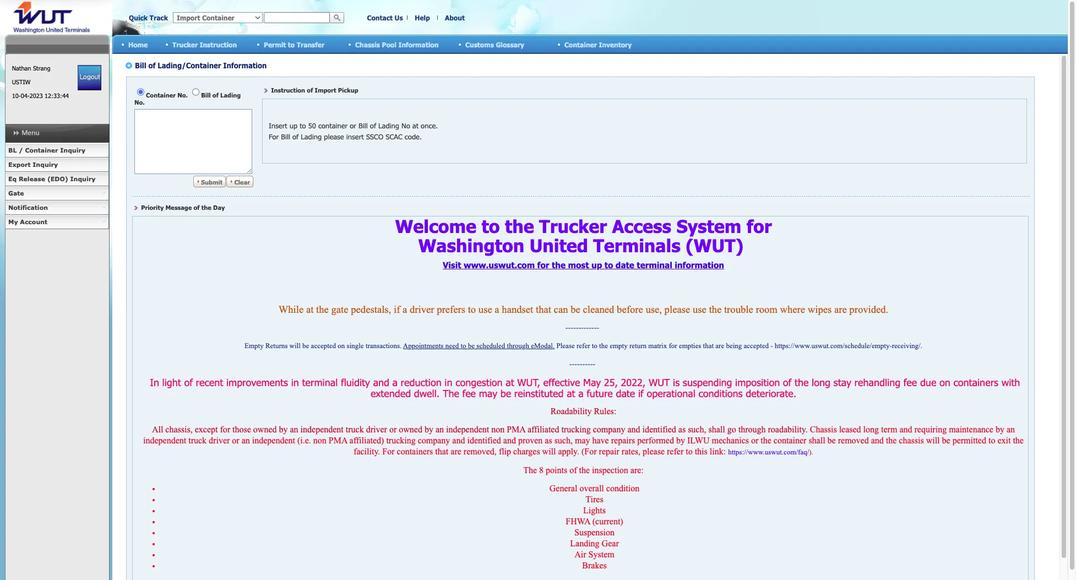 Task type: vqa. For each thing, say whether or not it's contained in the screenshot.
Chassis in the left of the page
yes



Task type: describe. For each thing, give the bounding box(es) containing it.
release
[[19, 175, 45, 182]]

my
[[8, 218, 18, 225]]

my account
[[8, 218, 47, 225]]

contact us link
[[367, 14, 403, 21]]

1 vertical spatial inquiry
[[33, 161, 58, 168]]

information
[[399, 40, 439, 48]]

quick track
[[129, 14, 168, 21]]

container inventory
[[565, 40, 632, 48]]

to
[[288, 40, 295, 48]]

eq release (edo) inquiry link
[[5, 172, 109, 186]]

gate link
[[5, 186, 109, 201]]

trucker instruction
[[172, 40, 237, 48]]

help link
[[415, 14, 430, 21]]

about link
[[445, 14, 465, 21]]

login image
[[78, 65, 101, 90]]

strang
[[33, 64, 50, 72]]

contact
[[367, 14, 393, 21]]

10-04-2023 12:33:44
[[12, 92, 69, 99]]

contact us
[[367, 14, 403, 21]]

10-
[[12, 92, 21, 99]]

export
[[8, 161, 31, 168]]

customs glossary
[[466, 40, 524, 48]]

my account link
[[5, 215, 109, 229]]

home
[[128, 40, 148, 48]]

(edo)
[[47, 175, 68, 182]]

export inquiry
[[8, 161, 58, 168]]



Task type: locate. For each thing, give the bounding box(es) containing it.
container
[[565, 40, 597, 48], [25, 147, 58, 154]]

ustiw
[[12, 78, 31, 85]]

bl / container inquiry
[[8, 147, 85, 154]]

2 vertical spatial inquiry
[[70, 175, 96, 182]]

inquiry up export inquiry link
[[60, 147, 85, 154]]

0 horizontal spatial container
[[25, 147, 58, 154]]

0 vertical spatial inquiry
[[60, 147, 85, 154]]

04-
[[21, 92, 30, 99]]

inventory
[[599, 40, 632, 48]]

notification link
[[5, 201, 109, 215]]

bl / container inquiry link
[[5, 143, 109, 158]]

1 vertical spatial container
[[25, 147, 58, 154]]

container up the export inquiry
[[25, 147, 58, 154]]

glossary
[[496, 40, 524, 48]]

container left inventory
[[565, 40, 597, 48]]

gate
[[8, 190, 24, 197]]

1 horizontal spatial container
[[565, 40, 597, 48]]

bl
[[8, 147, 17, 154]]

chassis pool information
[[355, 40, 439, 48]]

inquiry for container
[[60, 147, 85, 154]]

eq
[[8, 175, 17, 182]]

transfer
[[297, 40, 325, 48]]

inquiry
[[60, 147, 85, 154], [33, 161, 58, 168], [70, 175, 96, 182]]

permit to transfer
[[264, 40, 325, 48]]

notification
[[8, 204, 48, 211]]

inquiry right '(edo)'
[[70, 175, 96, 182]]

nathan
[[12, 64, 31, 72]]

us
[[395, 14, 403, 21]]

trucker
[[172, 40, 198, 48]]

inquiry for (edo)
[[70, 175, 96, 182]]

pool
[[382, 40, 397, 48]]

inquiry down bl / container inquiry on the left top
[[33, 161, 58, 168]]

nathan strang
[[12, 64, 50, 72]]

permit
[[264, 40, 286, 48]]

12:33:44
[[45, 92, 69, 99]]

None text field
[[264, 12, 330, 23]]

quick
[[129, 14, 148, 21]]

2023
[[30, 92, 43, 99]]

customs
[[466, 40, 494, 48]]

eq release (edo) inquiry
[[8, 175, 96, 182]]

about
[[445, 14, 465, 21]]

help
[[415, 14, 430, 21]]

account
[[20, 218, 47, 225]]

instruction
[[200, 40, 237, 48]]

chassis
[[355, 40, 380, 48]]

/
[[19, 147, 23, 154]]

export inquiry link
[[5, 158, 109, 172]]

0 vertical spatial container
[[565, 40, 597, 48]]

track
[[150, 14, 168, 21]]



